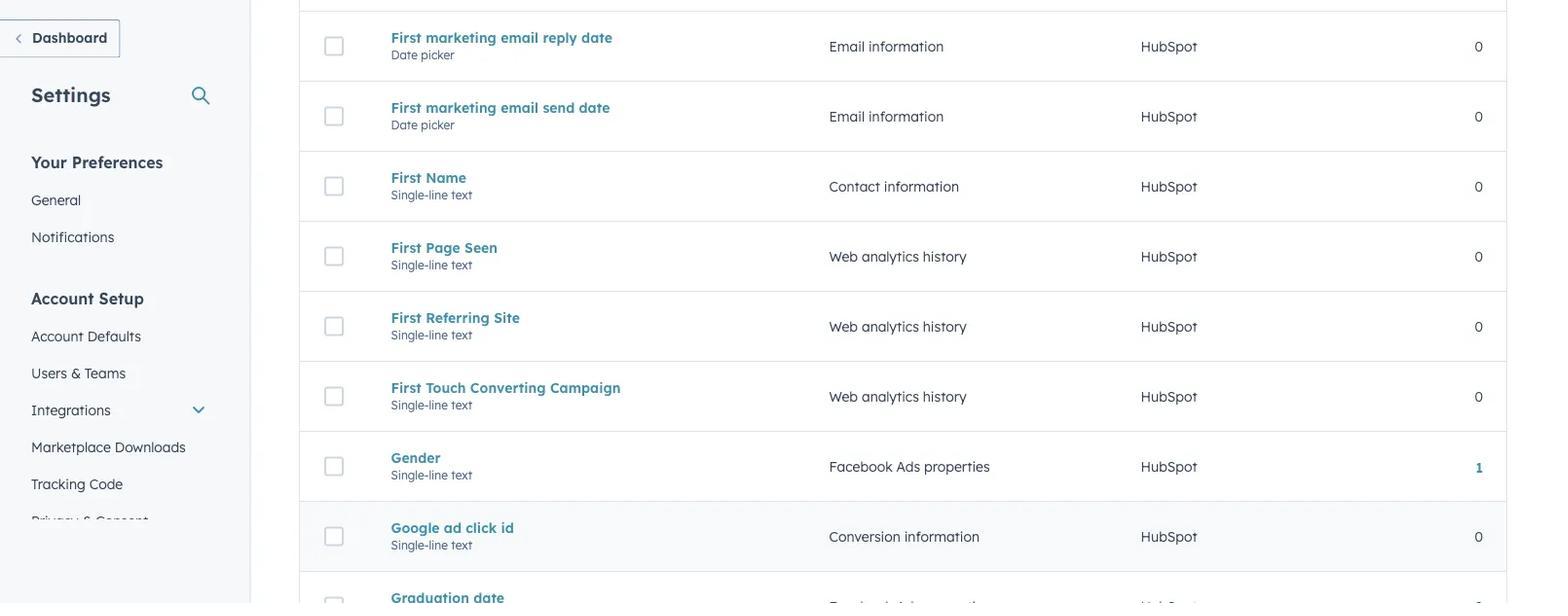 Task type: describe. For each thing, give the bounding box(es) containing it.
first for first name
[[391, 169, 422, 186]]

hubspot for first touch converting campaign
[[1141, 388, 1198, 405]]

more
[[887, 545, 914, 560]]

referring
[[426, 310, 490, 327]]

analytics for first page seen
[[862, 248, 919, 265]]

consent
[[96, 513, 148, 530]]

web analytics history for first referring site
[[829, 318, 967, 335]]

gender
[[391, 450, 441, 467]]

general link
[[19, 182, 218, 219]]

privacy
[[31, 513, 78, 530]]

first marketing email send date date picker
[[391, 99, 610, 132]]

account setup element
[[19, 288, 218, 577]]

single- inside the first name single-line text
[[391, 188, 429, 202]]

0 for first page seen
[[1475, 248, 1484, 265]]

users & teams link
[[19, 355, 218, 392]]

information for first marketing email reply date
[[869, 38, 944, 55]]

marketplace
[[31, 439, 111, 456]]

clone button
[[798, 537, 862, 568]]

information for first name
[[884, 178, 959, 195]]

settings
[[31, 82, 111, 107]]

send
[[543, 99, 575, 116]]

ad
[[444, 520, 462, 537]]

preferences
[[72, 152, 163, 172]]

0 for first marketing email reply date
[[1475, 38, 1484, 55]]

privacy & consent
[[31, 513, 148, 530]]

notifications
[[31, 228, 114, 245]]

history for first touch converting campaign
[[923, 388, 967, 405]]

single- inside google ad click id single-line text
[[391, 538, 429, 553]]

gender single-line text
[[391, 450, 473, 483]]

email information for first marketing email send date
[[829, 108, 944, 125]]

first referring site button
[[391, 310, 783, 327]]

8 hubspot from the top
[[1141, 529, 1198, 546]]

first touch converting campaign button
[[391, 380, 783, 397]]

history for first referring site
[[923, 318, 967, 335]]

1
[[1476, 459, 1484, 476]]

marketplace downloads
[[31, 439, 186, 456]]

first name button
[[391, 169, 783, 186]]

tracking code
[[31, 476, 123, 493]]

& for users
[[71, 365, 81, 382]]

line inside first referring site single-line text
[[429, 328, 448, 343]]

ads
[[897, 459, 921, 476]]

web for first touch converting campaign
[[829, 388, 858, 405]]

name
[[426, 169, 467, 186]]

text inside first referring site single-line text
[[451, 328, 473, 343]]

hubspot for first marketing email reply date
[[1141, 38, 1198, 55]]

account for account setup
[[31, 289, 94, 308]]

privacy & consent link
[[19, 503, 218, 540]]

conversion information
[[829, 529, 980, 546]]

reply
[[543, 29, 577, 46]]

single- inside first referring site single-line text
[[391, 328, 429, 343]]

web for first referring site
[[829, 318, 858, 335]]

web analytics history for first page seen
[[829, 248, 967, 265]]

text inside google ad click id single-line text
[[451, 538, 473, 553]]

text inside first page seen single-line text
[[451, 258, 473, 273]]

first touch converting campaign single-line text
[[391, 380, 621, 413]]

hubspot for gender
[[1141, 459, 1198, 476]]

first for first page seen
[[391, 239, 422, 256]]

your preferences element
[[19, 151, 218, 256]]

text inside the gender single-line text
[[451, 468, 473, 483]]

properties
[[924, 459, 990, 476]]

single- inside the first touch converting campaign single-line text
[[391, 398, 429, 413]]

touch
[[426, 380, 466, 397]]

site
[[494, 310, 520, 327]]

first for first touch converting campaign
[[391, 380, 422, 397]]

email for first marketing email send date
[[829, 108, 865, 125]]

tracking code link
[[19, 466, 218, 503]]

line inside the gender single-line text
[[429, 468, 448, 483]]

single- inside first page seen single-line text
[[391, 258, 429, 273]]

setup
[[99, 289, 144, 308]]

seen
[[465, 239, 498, 256]]

marketplace downloads link
[[19, 429, 218, 466]]

0 for first marketing email send date
[[1475, 108, 1484, 125]]



Task type: locate. For each thing, give the bounding box(es) containing it.
google ad click id button
[[391, 520, 783, 537]]

text inside the first name single-line text
[[451, 188, 473, 202]]

1 single- from the top
[[391, 188, 429, 202]]

line down the name on the top
[[429, 188, 448, 202]]

6 single- from the top
[[391, 538, 429, 553]]

date for first marketing email reply date
[[391, 47, 418, 62]]

5 hubspot from the top
[[1141, 318, 1198, 335]]

2 email from the top
[[829, 108, 865, 125]]

3 web from the top
[[829, 388, 858, 405]]

users
[[31, 365, 67, 382]]

facebook ads properties
[[829, 459, 990, 476]]

converting
[[470, 380, 546, 397]]

2 single- from the top
[[391, 258, 429, 273]]

2 vertical spatial web analytics history
[[829, 388, 967, 405]]

account setup
[[31, 289, 144, 308]]

hubspot for first name
[[1141, 178, 1198, 195]]

downloads
[[115, 439, 186, 456]]

single- down the name on the top
[[391, 188, 429, 202]]

single- inside the gender single-line text
[[391, 468, 429, 483]]

0 vertical spatial date
[[582, 29, 613, 46]]

date right "send"
[[579, 99, 610, 116]]

text down page
[[451, 258, 473, 273]]

users & teams
[[31, 365, 126, 382]]

line inside the first touch converting campaign single-line text
[[429, 398, 448, 413]]

gender button
[[391, 450, 783, 467]]

google ad click id single-line text
[[391, 520, 514, 553]]

2 vertical spatial analytics
[[862, 388, 919, 405]]

2 0 from the top
[[1475, 108, 1484, 125]]

dashboard
[[32, 29, 107, 46]]

first page seen button
[[391, 239, 783, 256]]

0 vertical spatial email information
[[829, 38, 944, 55]]

date right reply at the left
[[582, 29, 613, 46]]

single- down page
[[391, 258, 429, 273]]

text down referring
[[451, 328, 473, 343]]

web
[[829, 248, 858, 265], [829, 318, 858, 335], [829, 388, 858, 405]]

first referring site single-line text
[[391, 310, 520, 343]]

text up ad on the bottom of page
[[451, 468, 473, 483]]

marketing up first marketing email send date date picker
[[426, 29, 497, 46]]

first marketing email send date button
[[391, 99, 783, 116]]

1 first from the top
[[391, 29, 422, 46]]

text down touch
[[451, 398, 473, 413]]

1 email from the top
[[829, 38, 865, 55]]

click
[[466, 520, 497, 537]]

2 picker from the top
[[421, 118, 455, 132]]

account defaults
[[31, 328, 141, 345]]

1 vertical spatial date
[[391, 118, 418, 132]]

contact
[[829, 178, 880, 195]]

first marketing email reply date date picker
[[391, 29, 613, 62]]

4 text from the top
[[451, 398, 473, 413]]

0 for first touch converting campaign
[[1475, 388, 1484, 405]]

& right privacy
[[82, 513, 92, 530]]

1 vertical spatial analytics
[[862, 318, 919, 335]]

marketing for first marketing email reply date
[[426, 29, 497, 46]]

0
[[1475, 38, 1484, 55], [1475, 108, 1484, 125], [1475, 178, 1484, 195], [1475, 248, 1484, 265], [1475, 318, 1484, 335], [1475, 388, 1484, 405], [1475, 529, 1484, 546]]

1 picker from the top
[[421, 47, 455, 62]]

history
[[923, 248, 967, 265], [923, 318, 967, 335], [923, 388, 967, 405]]

2 hubspot from the top
[[1141, 108, 1198, 125]]

0 vertical spatial web
[[829, 248, 858, 265]]

5 0 from the top
[[1475, 318, 1484, 335]]

2 first from the top
[[391, 99, 422, 116]]

2 email from the top
[[501, 99, 539, 116]]

3 hubspot from the top
[[1141, 178, 1198, 195]]

1 web from the top
[[829, 248, 858, 265]]

4 first from the top
[[391, 239, 422, 256]]

line inside first page seen single-line text
[[429, 258, 448, 273]]

teams
[[85, 365, 126, 382]]

5 text from the top
[[451, 468, 473, 483]]

google
[[391, 520, 440, 537]]

integrations
[[31, 402, 111, 419]]

6 text from the top
[[451, 538, 473, 553]]

email left reply at the left
[[501, 29, 539, 46]]

3 first from the top
[[391, 169, 422, 186]]

first inside the first touch converting campaign single-line text
[[391, 380, 422, 397]]

account up users
[[31, 328, 84, 345]]

5 first from the top
[[391, 310, 422, 327]]

7 hubspot from the top
[[1141, 459, 1198, 476]]

2 vertical spatial web
[[829, 388, 858, 405]]

first marketing email reply date button
[[391, 29, 783, 46]]

date inside first marketing email send date date picker
[[391, 118, 418, 132]]

0 for first referring site
[[1475, 318, 1484, 335]]

6 hubspot from the top
[[1141, 388, 1198, 405]]

first inside first marketing email send date date picker
[[391, 99, 422, 116]]

line down touch
[[429, 398, 448, 413]]

1 account from the top
[[31, 289, 94, 308]]

web analytics history
[[829, 248, 967, 265], [829, 318, 967, 335], [829, 388, 967, 405]]

& for privacy
[[82, 513, 92, 530]]

3 analytics from the top
[[862, 388, 919, 405]]

1 web analytics history from the top
[[829, 248, 967, 265]]

line
[[429, 188, 448, 202], [429, 258, 448, 273], [429, 328, 448, 343], [429, 398, 448, 413], [429, 468, 448, 483], [429, 538, 448, 553]]

line down page
[[429, 258, 448, 273]]

0 vertical spatial email
[[501, 29, 539, 46]]

line down ad on the bottom of page
[[429, 538, 448, 553]]

text inside the first touch converting campaign single-line text
[[451, 398, 473, 413]]

single- down touch
[[391, 398, 429, 413]]

first inside the first name single-line text
[[391, 169, 422, 186]]

1 vertical spatial picker
[[421, 118, 455, 132]]

0 vertical spatial web analytics history
[[829, 248, 967, 265]]

analytics
[[862, 248, 919, 265], [862, 318, 919, 335], [862, 388, 919, 405]]

date inside first marketing email reply date date picker
[[391, 47, 418, 62]]

first for first marketing email send date
[[391, 99, 422, 116]]

text down ad on the bottom of page
[[451, 538, 473, 553]]

marketing inside first marketing email reply date date picker
[[426, 29, 497, 46]]

first for first referring site
[[391, 310, 422, 327]]

5 single- from the top
[[391, 468, 429, 483]]

line inside the first name single-line text
[[429, 188, 448, 202]]

dashboard link
[[0, 19, 120, 58]]

code
[[89, 476, 123, 493]]

account for account defaults
[[31, 328, 84, 345]]

date for first marketing email reply date
[[582, 29, 613, 46]]

0 for first name
[[1475, 178, 1484, 195]]

2 web from the top
[[829, 318, 858, 335]]

single-
[[391, 188, 429, 202], [391, 258, 429, 273], [391, 328, 429, 343], [391, 398, 429, 413], [391, 468, 429, 483], [391, 538, 429, 553]]

7 0 from the top
[[1475, 529, 1484, 546]]

1 vertical spatial date
[[579, 99, 610, 116]]

account up 'account defaults'
[[31, 289, 94, 308]]

marketing up the name on the top
[[426, 99, 497, 116]]

notifications link
[[19, 219, 218, 256]]

0 vertical spatial &
[[71, 365, 81, 382]]

conversion
[[829, 529, 901, 546]]

information
[[869, 38, 944, 55], [869, 108, 944, 125], [884, 178, 959, 195], [905, 529, 980, 546]]

1 email from the top
[[501, 29, 539, 46]]

picker up the name on the top
[[421, 118, 455, 132]]

web for first page seen
[[829, 248, 858, 265]]

email for reply
[[501, 29, 539, 46]]

campaign
[[550, 380, 621, 397]]

more button
[[870, 537, 943, 568]]

single- down gender
[[391, 468, 429, 483]]

4 single- from the top
[[391, 398, 429, 413]]

2 web analytics history from the top
[[829, 318, 967, 335]]

your preferences
[[31, 152, 163, 172]]

email
[[501, 29, 539, 46], [501, 99, 539, 116]]

analytics for first referring site
[[862, 318, 919, 335]]

1 history from the top
[[923, 248, 967, 265]]

date inside first marketing email reply date date picker
[[582, 29, 613, 46]]

3 single- from the top
[[391, 328, 429, 343]]

hubspot
[[1141, 38, 1198, 55], [1141, 108, 1198, 125], [1141, 178, 1198, 195], [1141, 248, 1198, 265], [1141, 318, 1198, 335], [1141, 388, 1198, 405], [1141, 459, 1198, 476], [1141, 529, 1198, 546]]

1 vertical spatial account
[[31, 328, 84, 345]]

line inside google ad click id single-line text
[[429, 538, 448, 553]]

email left "send"
[[501, 99, 539, 116]]

3 history from the top
[[923, 388, 967, 405]]

0 vertical spatial marketing
[[426, 29, 497, 46]]

6 0 from the top
[[1475, 388, 1484, 405]]

date
[[582, 29, 613, 46], [579, 99, 610, 116]]

0 vertical spatial analytics
[[862, 248, 919, 265]]

first inside first referring site single-line text
[[391, 310, 422, 327]]

5 line from the top
[[429, 468, 448, 483]]

email for send
[[501, 99, 539, 116]]

&
[[71, 365, 81, 382], [82, 513, 92, 530]]

date
[[391, 47, 418, 62], [391, 118, 418, 132]]

1 vertical spatial history
[[923, 318, 967, 335]]

email inside first marketing email send date date picker
[[501, 99, 539, 116]]

& right users
[[71, 365, 81, 382]]

id
[[501, 520, 514, 537]]

3 text from the top
[[451, 328, 473, 343]]

your
[[31, 152, 67, 172]]

1 marketing from the top
[[426, 29, 497, 46]]

hubspot for first marketing email send date
[[1141, 108, 1198, 125]]

line down gender
[[429, 468, 448, 483]]

email
[[829, 38, 865, 55], [829, 108, 865, 125]]

single- down google
[[391, 538, 429, 553]]

hubspot for first page seen
[[1141, 248, 1198, 265]]

4 hubspot from the top
[[1141, 248, 1198, 265]]

1 vertical spatial email information
[[829, 108, 944, 125]]

2 account from the top
[[31, 328, 84, 345]]

2 date from the top
[[391, 118, 418, 132]]

0 vertical spatial account
[[31, 289, 94, 308]]

defaults
[[87, 328, 141, 345]]

picker up first marketing email send date date picker
[[421, 47, 455, 62]]

2 email information from the top
[[829, 108, 944, 125]]

1 line from the top
[[429, 188, 448, 202]]

line down referring
[[429, 328, 448, 343]]

4 0 from the top
[[1475, 248, 1484, 265]]

first page seen single-line text
[[391, 239, 498, 273]]

3 web analytics history from the top
[[829, 388, 967, 405]]

marketing
[[426, 29, 497, 46], [426, 99, 497, 116]]

2 vertical spatial history
[[923, 388, 967, 405]]

email inside first marketing email reply date date picker
[[501, 29, 539, 46]]

1 button
[[1476, 459, 1484, 476]]

0 vertical spatial email
[[829, 38, 865, 55]]

1 vertical spatial web analytics history
[[829, 318, 967, 335]]

1 analytics from the top
[[862, 248, 919, 265]]

1 date from the top
[[391, 47, 418, 62]]

1 email information from the top
[[829, 38, 944, 55]]

account defaults link
[[19, 318, 218, 355]]

1 horizontal spatial &
[[82, 513, 92, 530]]

2 history from the top
[[923, 318, 967, 335]]

web analytics history for first touch converting campaign
[[829, 388, 967, 405]]

1 text from the top
[[451, 188, 473, 202]]

4 line from the top
[[429, 398, 448, 413]]

account
[[31, 289, 94, 308], [31, 328, 84, 345]]

1 hubspot from the top
[[1141, 38, 1198, 55]]

picker for first marketing email reply date
[[421, 47, 455, 62]]

2 text from the top
[[451, 258, 473, 273]]

picker inside first marketing email reply date date picker
[[421, 47, 455, 62]]

6 first from the top
[[391, 380, 422, 397]]

1 vertical spatial email
[[829, 108, 865, 125]]

date for first marketing email send date
[[391, 118, 418, 132]]

first name single-line text
[[391, 169, 473, 202]]

facebook
[[829, 459, 893, 476]]

integrations button
[[19, 392, 218, 429]]

marketing inside first marketing email send date date picker
[[426, 99, 497, 116]]

email information
[[829, 38, 944, 55], [829, 108, 944, 125]]

0 vertical spatial history
[[923, 248, 967, 265]]

3 line from the top
[[429, 328, 448, 343]]

email for first marketing email reply date
[[829, 38, 865, 55]]

contact information
[[829, 178, 959, 195]]

2 marketing from the top
[[426, 99, 497, 116]]

date inside first marketing email send date date picker
[[579, 99, 610, 116]]

marketing for first marketing email send date
[[426, 99, 497, 116]]

clone
[[815, 545, 846, 560]]

1 vertical spatial email
[[501, 99, 539, 116]]

1 vertical spatial marketing
[[426, 99, 497, 116]]

general
[[31, 191, 81, 208]]

first inside first page seen single-line text
[[391, 239, 422, 256]]

picker inside first marketing email send date date picker
[[421, 118, 455, 132]]

information for first marketing email send date
[[869, 108, 944, 125]]

first for first marketing email reply date
[[391, 29, 422, 46]]

history for first page seen
[[923, 248, 967, 265]]

email information for first marketing email reply date
[[829, 38, 944, 55]]

single- down referring
[[391, 328, 429, 343]]

page
[[426, 239, 461, 256]]

0 vertical spatial picker
[[421, 47, 455, 62]]

1 vertical spatial web
[[829, 318, 858, 335]]

2 analytics from the top
[[862, 318, 919, 335]]

text
[[451, 188, 473, 202], [451, 258, 473, 273], [451, 328, 473, 343], [451, 398, 473, 413], [451, 468, 473, 483], [451, 538, 473, 553]]

account inside account defaults link
[[31, 328, 84, 345]]

first inside first marketing email reply date date picker
[[391, 29, 422, 46]]

hubspot for first referring site
[[1141, 318, 1198, 335]]

tracking
[[31, 476, 86, 493]]

first
[[391, 29, 422, 46], [391, 99, 422, 116], [391, 169, 422, 186], [391, 239, 422, 256], [391, 310, 422, 327], [391, 380, 422, 397]]

0 horizontal spatial &
[[71, 365, 81, 382]]

3 0 from the top
[[1475, 178, 1484, 195]]

1 0 from the top
[[1475, 38, 1484, 55]]

1 vertical spatial &
[[82, 513, 92, 530]]

6 line from the top
[[429, 538, 448, 553]]

picker
[[421, 47, 455, 62], [421, 118, 455, 132]]

picker for first marketing email send date
[[421, 118, 455, 132]]

date for first marketing email send date
[[579, 99, 610, 116]]

0 vertical spatial date
[[391, 47, 418, 62]]

analytics for first touch converting campaign
[[862, 388, 919, 405]]

text down the name on the top
[[451, 188, 473, 202]]

2 line from the top
[[429, 258, 448, 273]]



Task type: vqa. For each thing, say whether or not it's contained in the screenshot.
email information
yes



